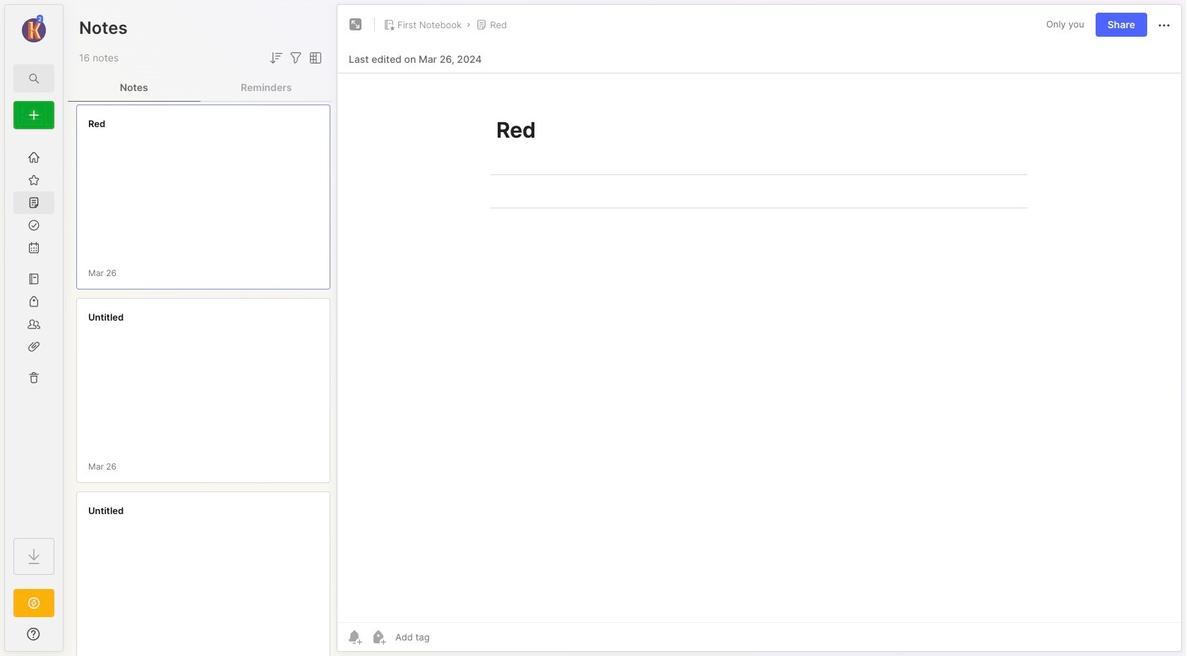 Task type: locate. For each thing, give the bounding box(es) containing it.
upgrade image
[[25, 595, 42, 612]]

tree
[[5, 138, 63, 526]]

main element
[[0, 0, 68, 656]]

Note Editor text field
[[338, 73, 1182, 622]]

click to expand image
[[62, 630, 72, 647]]

add filters image
[[288, 49, 305, 66]]

tab list
[[68, 73, 333, 102]]

add tag image
[[370, 629, 387, 646]]

More actions field
[[1157, 16, 1174, 34]]

View options field
[[305, 49, 324, 66]]



Task type: vqa. For each thing, say whether or not it's contained in the screenshot.
tree in the Main element
yes



Task type: describe. For each thing, give the bounding box(es) containing it.
tree inside main "element"
[[5, 138, 63, 526]]

more actions image
[[1157, 17, 1174, 34]]

add a reminder image
[[346, 629, 363, 646]]

Add filters field
[[288, 49, 305, 66]]

Account field
[[5, 13, 63, 45]]

WHAT'S NEW field
[[5, 623, 63, 646]]

Add tag field
[[394, 631, 501, 644]]

expand note image
[[348, 16, 365, 33]]

Sort options field
[[268, 49, 285, 66]]

edit search image
[[25, 70, 42, 87]]

note window element
[[337, 4, 1183, 656]]

home image
[[27, 150, 41, 165]]



